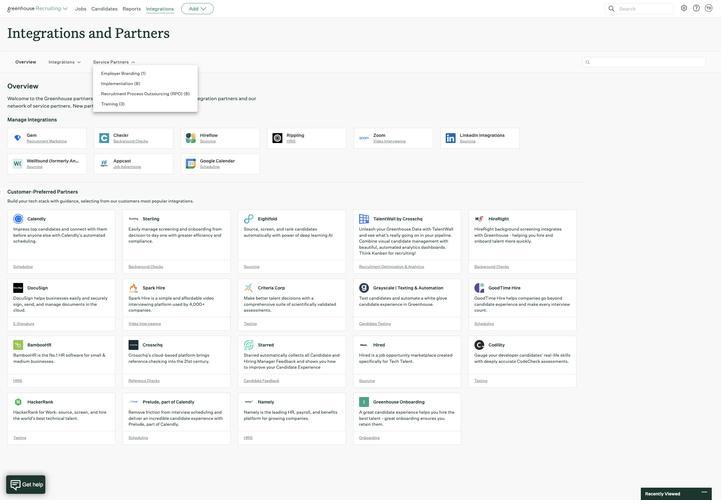 Task type: vqa. For each thing, say whether or not it's contained in the screenshot.


Task type: locate. For each thing, give the bounding box(es) containing it.
with inside make better talent decisions with a comprehensive suite of scientifically validated assessments.
[[302, 296, 311, 301]]

hire inside goodtime hire helps companies go beyond candidate experience and make every interview count.
[[497, 296, 506, 301]]

partners right integration
[[218, 95, 238, 102]]

companies. inside namely is the leading hr, payroll, and benefits platform for growing companies.
[[286, 416, 310, 421]]

assessments.
[[244, 308, 272, 313], [542, 359, 570, 364]]

candidates
[[38, 227, 61, 232], [295, 227, 317, 232], [369, 296, 392, 301]]

century.
[[193, 359, 210, 364]]

0 horizontal spatial spark
[[129, 296, 141, 301]]

candidate up 'calendly.'
[[170, 416, 190, 421]]

bamboohr up medium
[[13, 353, 36, 358]]

greenhouse inside unleash your greenhouse data with talentwall and see what's really going on in your pipeline. combine visual candidate management with beautiful, automated analytics dashboards. think kanban for recruiting!
[[387, 227, 411, 232]]

you inside welcome to the greenhouse partnerships page where you can explore our 450+ integration partners and our network of service partners. new partners are just a click away.
[[132, 95, 140, 102]]

0 horizontal spatial background checks
[[129, 264, 163, 269]]

texting down "text candidates and automate a white glove candidate experience in greenhouse."
[[378, 321, 391, 326]]

1 horizontal spatial calendly
[[176, 400, 195, 405]]

docusign inside docusign helps businesses easily and securely sign, send, and manage documents in the cloud.
[[13, 296, 33, 301]]

sourcing inside linkedin integrations sourcing
[[460, 139, 476, 144]]

recruitment inside gem recruitment marketing
[[27, 139, 48, 144]]

businesses
[[46, 296, 69, 301]]

0 horizontal spatial hire
[[99, 410, 107, 415]]

a inside make better talent decisions with a comprehensive suite of scientifically validated assessments.
[[312, 296, 314, 301]]

helps up send,
[[34, 296, 45, 301]]

by
[[397, 216, 402, 222], [184, 302, 189, 307]]

1 horizontal spatial great
[[385, 416, 396, 421]]

onboarding up a great candidate experience helps you hire the best talent - great onboarding ensures you retain them.
[[400, 400, 425, 405]]

0 horizontal spatial hired
[[360, 353, 371, 358]]

1 horizontal spatial to
[[147, 233, 151, 238]]

checks up appcast job advertising
[[136, 139, 148, 144]]

manage
[[7, 117, 27, 123]]

td
[[707, 6, 712, 10]]

impress
[[13, 227, 30, 232]]

0 horizontal spatial automated
[[83, 233, 105, 238]]

best right world's
[[36, 416, 45, 421]]

reference
[[129, 379, 146, 383]]

1 horizontal spatial screen,
[[261, 227, 276, 232]]

0 vertical spatial calendly
[[27, 216, 46, 222]]

(
[[141, 71, 143, 76], [134, 81, 136, 86], [184, 91, 185, 96], [119, 101, 121, 106]]

white
[[425, 296, 436, 301]]

video down interviewing
[[129, 321, 139, 326]]

- up them.
[[382, 416, 384, 421]]

anyone
[[27, 233, 42, 238]]

1 screening from the left
[[159, 227, 179, 232]]

is inside hired is a job opportunity marketplace created specifically for tech talent.
[[372, 353, 375, 358]]

and inside unleash your greenhouse data with talentwall and see what's really going on in your pipeline. combine visual candidate management with beautiful, automated analytics dashboards. think kanban for recruiting!
[[360, 233, 367, 238]]

is down "spark hire"
[[151, 296, 154, 301]]

integrations for top integrations link
[[146, 6, 174, 12]]

background
[[114, 139, 135, 144], [129, 264, 150, 269], [475, 264, 496, 269]]

your for build
[[19, 198, 28, 204]]

starred inside starred automatically collects all candidate and hiring manager feedback and shows you how to improve your candidate experience
[[244, 353, 259, 358]]

customer-preferred partners
[[7, 189, 78, 195]]

2 best from the left
[[360, 416, 368, 421]]

0 horizontal spatial candidates
[[38, 227, 61, 232]]

the inside namely is the leading hr, payroll, and benefits platform for growing companies.
[[265, 410, 271, 415]]

0 vertical spatial hris
[[287, 139, 296, 144]]

0 horizontal spatial talentwall
[[374, 216, 396, 222]]

employer branding ( 1 )
[[101, 71, 146, 76]]

quickly.
[[517, 239, 533, 244]]

make
[[244, 296, 255, 301]]

helps down goodtime hire
[[507, 296, 518, 301]]

2 horizontal spatial from
[[213, 227, 222, 232]]

hire
[[156, 286, 165, 291], [512, 286, 521, 291], [142, 296, 150, 301], [497, 296, 506, 301]]

them
[[97, 227, 107, 232]]

partners for integrations and partners
[[115, 23, 170, 42]]

helps inside a great candidate experience helps you hire the best talent - great onboarding ensures you retain them.
[[419, 410, 430, 415]]

starred for starred automatically collects all candidate and hiring manager feedback and shows you how to improve your candidate experience
[[244, 353, 259, 358]]

from inside easily manage screening and onboarding from decision to day one with greater efficiency and compliance.
[[213, 227, 222, 232]]

bamboohr inside bamboohr is the no.1 hr software for small & medium businesses.
[[13, 353, 36, 358]]

for left growing
[[262, 416, 268, 421]]

td button
[[705, 3, 714, 13]]

1 horizontal spatial platform
[[178, 353, 196, 358]]

you left "how"
[[319, 359, 327, 364]]

1 horizontal spatial part
[[162, 400, 170, 405]]

recently viewed
[[646, 492, 681, 497]]

a up the scientifically
[[312, 296, 314, 301]]

docusign up send,
[[27, 286, 48, 291]]

hired up 'job'
[[374, 343, 385, 348]]

hire down goodtime hire
[[497, 296, 506, 301]]

from inside remove friction from interview scheduling and deliver an incredible candidate experience with prelude, part of calendly.
[[161, 410, 171, 415]]

sourcing
[[200, 139, 216, 144], [460, 139, 476, 144], [27, 165, 43, 169], [244, 264, 260, 269], [360, 379, 375, 383]]

0 horizontal spatial helps
[[34, 296, 45, 301]]

hire for a great candidate experience helps you hire the best talent - great onboarding ensures you retain them.
[[440, 410, 447, 415]]

0 horizontal spatial partners
[[84, 103, 104, 109]]

0 vertical spatial assessments.
[[244, 308, 272, 313]]

on
[[415, 233, 420, 238]]

docusign
[[27, 286, 48, 291], [13, 296, 33, 301]]

scheduling inside google calendar scheduling
[[200, 165, 220, 169]]

and inside namely is the leading hr, payroll, and benefits platform for growing companies.
[[313, 410, 320, 415]]

1 horizontal spatial helps
[[419, 410, 430, 415]]

1 vertical spatial texting
[[378, 321, 391, 326]]

1 vertical spatial recruitment
[[27, 139, 48, 144]]

grayscale | texting & automation
[[374, 286, 444, 291]]

1 vertical spatial prelude,
[[129, 422, 146, 427]]

the inside hackerrank for work: source, screen, and hire the world's best technical talent.
[[13, 416, 20, 421]]

( right branding
[[141, 71, 143, 76]]

0 horizontal spatial in
[[86, 302, 90, 307]]

analytics
[[403, 245, 421, 250]]

wellfound
[[27, 158, 48, 163]]

feedback down improve in the left bottom of the page
[[263, 379, 280, 383]]

text
[[360, 296, 368, 301]]

video down zoom
[[374, 139, 384, 144]]

2 horizontal spatial in
[[421, 233, 424, 238]]

candidate
[[391, 239, 411, 244], [360, 302, 380, 307], [475, 302, 495, 307], [375, 410, 395, 415], [170, 416, 190, 421]]

0 vertical spatial automatically
[[244, 233, 271, 238]]

2 vertical spatial partners
[[57, 189, 78, 195]]

compliance.
[[129, 239, 153, 244]]

recruiting!
[[395, 251, 416, 256]]

namely for namely is the leading hr, payroll, and benefits platform for growing companies.
[[244, 410, 260, 415]]

hiring
[[244, 359, 257, 364]]

0 horizontal spatial companies.
[[129, 308, 152, 313]]

screening inside easily manage screening and onboarding from decision to day one with greater efficiency and compliance.
[[159, 227, 179, 232]]

testing for make better talent decisions with a comprehensive suite of scientifically validated assessments.
[[244, 321, 257, 326]]

sourcing down linkedin
[[460, 139, 476, 144]]

greenhouse inside hireright background screening integrates with greenhouse - helping you hire and onboard talent more quickly.
[[485, 233, 509, 238]]

0 vertical spatial testing
[[244, 321, 257, 326]]

for right kanban
[[389, 251, 394, 256]]

e-
[[13, 321, 17, 326]]

for inside unleash your greenhouse data with talentwall and see what's really going on in your pipeline. combine visual candidate management with beautiful, automated analytics dashboards. think kanban for recruiting!
[[389, 251, 394, 256]]

partners
[[218, 95, 238, 102], [84, 103, 104, 109]]

0 horizontal spatial recruitment
[[27, 139, 48, 144]]

connect
[[70, 227, 86, 232]]

1 horizontal spatial onboarding
[[397, 416, 420, 421]]

recruitment for recruitment process outsourcing (rpo) ( 8 )
[[101, 91, 126, 96]]

companies. down interviewing
[[129, 308, 152, 313]]

companies. inside spark hire is a simple and affordable video interviewing platform used by 4,000+ companies.
[[129, 308, 152, 313]]

2 horizontal spatial helps
[[507, 296, 518, 301]]

0 vertical spatial hackerrank
[[27, 400, 53, 405]]

assessments. down comprehensive
[[244, 308, 272, 313]]

greenhouse inside welcome to the greenhouse partnerships page where you can explore our 450+ integration partners and our network of service partners. new partners are just a click away.
[[44, 95, 72, 102]]

1 best from the left
[[36, 416, 45, 421]]

testing for gauge your developer candidates' real-life skills with deeply accurate codecheck assessments.
[[475, 379, 488, 383]]

integrates
[[542, 227, 562, 232]]

crosschq's
[[129, 353, 151, 358]]

1 horizontal spatial manage
[[142, 227, 158, 232]]

1 vertical spatial hired
[[360, 353, 371, 358]]

to inside easily manage screening and onboarding from decision to day one with greater efficiency and compliance.
[[147, 233, 151, 238]]

docusign up sign,
[[13, 296, 33, 301]]

2 vertical spatial talent
[[369, 416, 381, 421]]

hackerrank inside hackerrank for work: source, screen, and hire the world's best technical talent.
[[13, 410, 38, 415]]

talent up suite
[[269, 296, 281, 301]]

a left simple
[[155, 296, 158, 301]]

power
[[282, 233, 295, 238]]

1 horizontal spatial screening
[[521, 227, 541, 232]]

hire for spark hire is a simple and affordable video interviewing platform used by 4,000+ companies.
[[142, 296, 150, 301]]

0 horizontal spatial manage
[[45, 302, 61, 307]]

for inside hired is a job opportunity marketplace created specifically for tech talent.
[[383, 359, 389, 364]]

0 horizontal spatial -
[[382, 416, 384, 421]]

a
[[360, 410, 363, 415]]

0 horizontal spatial interview
[[172, 410, 190, 415]]

1 vertical spatial great
[[385, 416, 396, 421]]

automatically up manager
[[260, 353, 288, 358]]

1 horizontal spatial assessments.
[[542, 359, 570, 364]]

of down 'decisions'
[[287, 302, 291, 307]]

partners down the partnerships
[[84, 103, 104, 109]]

hired up specifically
[[360, 353, 371, 358]]

0 horizontal spatial best
[[36, 416, 45, 421]]

automated down visual at the right top of page
[[380, 245, 402, 250]]

2 horizontal spatial platform
[[244, 416, 261, 421]]

a inside "text candidates and automate a white glove candidate experience in greenhouse."
[[422, 296, 424, 301]]

1 horizontal spatial spark
[[143, 286, 155, 291]]

1 horizontal spatial talentwall
[[432, 227, 454, 232]]

glove
[[437, 296, 448, 301]]

created
[[438, 353, 453, 358]]

menu containing employer branding
[[93, 65, 198, 112]]

- up more
[[510, 233, 512, 238]]

scheduling.
[[13, 239, 37, 244]]

your for gauge
[[489, 353, 498, 358]]

0 vertical spatial manage
[[142, 227, 158, 232]]

2 horizontal spatial testing
[[475, 379, 488, 383]]

where
[[117, 95, 131, 102]]

assessments. down life at the right bottom
[[542, 359, 570, 364]]

experience inside goodtime hire helps companies go beyond candidate experience and make every interview count.
[[496, 302, 518, 307]]

0 horizontal spatial by
[[184, 302, 189, 307]]

great right a
[[364, 410, 374, 415]]

small
[[91, 353, 101, 358]]

namely is the leading hr, payroll, and benefits platform for growing companies.
[[244, 410, 338, 421]]

recruitment optimization & analytics
[[360, 264, 425, 269]]

to left day
[[147, 233, 151, 238]]

1 vertical spatial namely
[[244, 410, 260, 415]]

screening for one
[[159, 227, 179, 232]]

in inside unleash your greenhouse data with talentwall and see what's really going on in your pipeline. combine visual candidate management with beautiful, automated analytics dashboards. think kanban for recruiting!
[[421, 233, 424, 238]]

1 horizontal spatial 8
[[185, 91, 188, 96]]

None text field
[[583, 57, 706, 67]]

recruitment down think
[[360, 264, 381, 269]]

|
[[396, 286, 397, 291]]

namely up leading
[[258, 400, 274, 405]]

page
[[104, 95, 116, 102]]

background down checkr
[[114, 139, 135, 144]]

0 vertical spatial screen,
[[261, 227, 276, 232]]

gauge your developer candidates' real-life skills with deeply accurate codecheck assessments.
[[475, 353, 571, 364]]

of inside remove friction from interview scheduling and deliver an incredible candidate experience with prelude, part of calendly.
[[156, 422, 160, 427]]

for left small
[[84, 353, 90, 358]]

in inside docusign helps businesses easily and securely sign, send, and manage documents in the cloud.
[[86, 302, 90, 307]]

talent inside hireright background screening integrates with greenhouse - helping you hire and onboard talent more quickly.
[[493, 239, 505, 244]]

your up deeply
[[489, 353, 498, 358]]

( right training
[[119, 101, 121, 106]]

best up retain
[[360, 416, 368, 421]]

and inside remove friction from interview scheduling and deliver an incredible candidate experience with prelude, part of calendly.
[[214, 410, 222, 415]]

improve
[[249, 365, 266, 370]]

assessments. inside make better talent decisions with a comprehensive suite of scientifically validated assessments.
[[244, 308, 272, 313]]

training
[[101, 101, 118, 106]]

0 horizontal spatial talent
[[269, 296, 281, 301]]

hire up companies
[[512, 286, 521, 291]]

in right on
[[421, 233, 424, 238]]

manage integrations
[[7, 117, 57, 123]]

1 vertical spatial -
[[382, 416, 384, 421]]

hire for goodtime hire helps companies go beyond candidate experience and make every interview count.
[[497, 296, 506, 301]]

for down 'job'
[[383, 359, 389, 364]]

greenhouse up really
[[387, 227, 411, 232]]

onboarding down greenhouse onboarding
[[397, 416, 420, 421]]

you inside starred automatically collects all candidate and hiring manager feedback and shows you how to improve your candidate experience
[[319, 359, 327, 364]]

0 vertical spatial video
[[374, 139, 384, 144]]

1 horizontal spatial recruitment
[[101, 91, 126, 96]]

2 horizontal spatial to
[[244, 365, 248, 370]]

2 vertical spatial &
[[102, 353, 106, 358]]

best inside a great candidate experience helps you hire the best talent - great onboarding ensures you retain them.
[[360, 416, 368, 421]]

1 horizontal spatial interviewing
[[385, 139, 406, 144]]

hire for goodtime hire
[[512, 286, 521, 291]]

life
[[554, 353, 560, 358]]

payroll,
[[297, 410, 312, 415]]

best inside hackerrank for work: source, screen, and hire the world's best technical talent.
[[36, 416, 45, 421]]

0 vertical spatial partners
[[115, 23, 170, 42]]

your down customer-
[[19, 198, 28, 204]]

unleash
[[360, 227, 376, 232]]

platform
[[155, 302, 172, 307], [178, 353, 196, 358], [244, 416, 261, 421]]

hackerrank up work:
[[27, 400, 53, 405]]

and inside hireright background screening integrates with greenhouse - helping you hire and onboard talent more quickly.
[[546, 233, 554, 238]]

1 background checks from the left
[[129, 264, 163, 269]]

better
[[256, 296, 268, 301]]

and inside goodtime hire helps companies go beyond candidate experience and make every interview count.
[[519, 302, 527, 307]]

starred up hiring
[[244, 353, 259, 358]]

and inside hackerrank for work: source, screen, and hire the world's best technical talent.
[[90, 410, 98, 415]]

onboarding inside a great candidate experience helps you hire the best talent - great onboarding ensures you retain them.
[[397, 416, 420, 421]]

screening up helping
[[521, 227, 541, 232]]

assessments. inside gauge your developer candidates' real-life skills with deeply accurate codecheck assessments.
[[542, 359, 570, 364]]

0 vertical spatial to
[[30, 95, 35, 102]]

greenhouse recruiting image
[[7, 5, 63, 12]]

0 vertical spatial talent
[[493, 239, 505, 244]]

gem
[[27, 133, 37, 138]]

starred up manager
[[258, 343, 274, 348]]

for inside hackerrank for work: source, screen, and hire the world's best technical talent.
[[39, 410, 45, 415]]

goodtime up count.
[[475, 296, 496, 301]]

your up what's
[[377, 227, 386, 232]]

1 horizontal spatial hire
[[440, 410, 447, 415]]

wellfound (formerly angellist talent) sourcing
[[27, 158, 106, 169]]

1 vertical spatial companies.
[[286, 416, 310, 421]]

decision
[[129, 233, 146, 238]]

customers
[[118, 198, 140, 204]]

hris inside rippling hris
[[287, 139, 296, 144]]

corp
[[275, 286, 285, 291]]

0 horizontal spatial onboarding
[[188, 227, 212, 232]]

in right 'documents'
[[86, 302, 90, 307]]

0 vertical spatial 8
[[136, 81, 139, 86]]

0 vertical spatial namely
[[258, 400, 274, 405]]

0 horizontal spatial screening
[[159, 227, 179, 232]]

of inside make better talent decisions with a comprehensive suite of scientifically validated assessments.
[[287, 302, 291, 307]]

texting right |
[[398, 286, 414, 291]]

visual
[[379, 239, 390, 244]]

prelude, down "deliver"
[[129, 422, 146, 427]]

a inside welcome to the greenhouse partnerships page where you can explore our 450+ integration partners and our network of service partners. new partners are just a click away.
[[123, 103, 126, 109]]

hire for hackerrank for work: source, screen, and hire the world's best technical talent.
[[99, 410, 107, 415]]

1 horizontal spatial best
[[360, 416, 368, 421]]

comprehensive
[[244, 302, 275, 307]]

scheduling down google
[[200, 165, 220, 169]]

1 horizontal spatial interview
[[552, 302, 571, 307]]

hire inside a great candidate experience helps you hire the best talent - great onboarding ensures you retain them.
[[440, 410, 447, 415]]

menu
[[93, 65, 198, 112]]

2 screening from the left
[[521, 227, 541, 232]]

platform inside crosschq's cloud-based platform brings reference checking into the 21st century.
[[178, 353, 196, 358]]

from right selecting
[[100, 198, 110, 204]]

td button
[[706, 4, 713, 12]]

1 vertical spatial crosschq
[[143, 343, 163, 348]]

the
[[36, 95, 43, 102], [90, 302, 97, 307], [42, 353, 48, 358], [177, 359, 184, 364], [265, 410, 271, 415], [448, 410, 455, 415], [13, 416, 20, 421]]

the inside docusign helps businesses easily and securely sign, send, and manage documents in the cloud.
[[90, 302, 97, 307]]

docusign for docusign helps businesses easily and securely sign, send, and manage documents in the cloud.
[[13, 296, 33, 301]]

checkr background checks
[[114, 133, 148, 144]]

interview down the beyond
[[552, 302, 571, 307]]

hireright inside hireright background screening integrates with greenhouse - helping you hire and onboard talent more quickly.
[[475, 227, 494, 232]]

0 horizontal spatial interviewing
[[140, 321, 161, 326]]

experience down goodtime hire
[[496, 302, 518, 307]]

automatically down "source,"
[[244, 233, 271, 238]]

companies. down hr,
[[286, 416, 310, 421]]

1 horizontal spatial talent
[[369, 416, 381, 421]]

hris for bamboohr is the no.1 hr software for small & medium businesses.
[[13, 379, 22, 383]]

candidates inside source, screen, and rank candidates automatically with power of deep learning ai
[[295, 227, 317, 232]]

you
[[132, 95, 140, 102], [529, 233, 536, 238], [319, 359, 327, 364], [431, 410, 439, 415], [438, 416, 445, 421]]

0 horizontal spatial from
[[100, 198, 110, 204]]

and inside welcome to the greenhouse partnerships page where you can explore our 450+ integration partners and our network of service partners. new partners are just a click away.
[[239, 95, 248, 102]]

automated down them
[[83, 233, 105, 238]]

platform down simple
[[155, 302, 172, 307]]

2 vertical spatial testing
[[13, 436, 26, 440]]

manage up day
[[142, 227, 158, 232]]

ensures
[[421, 416, 437, 421]]

scheduling down count.
[[475, 321, 495, 326]]

configure image
[[681, 4, 689, 12]]

1 vertical spatial from
[[213, 227, 222, 232]]

bamboohr up businesses.
[[27, 343, 51, 348]]

is
[[151, 296, 154, 301], [37, 353, 41, 358], [372, 353, 375, 358], [261, 410, 264, 415]]

checks
[[136, 139, 148, 144], [151, 264, 163, 269], [497, 264, 510, 269], [147, 379, 160, 383]]

0 horizontal spatial great
[[364, 410, 374, 415]]

integration
[[192, 95, 217, 102]]

by up really
[[397, 216, 402, 222]]

greenhouse up partners.
[[44, 95, 72, 102]]

platform up 21st
[[178, 353, 196, 358]]

reference checks
[[129, 379, 160, 383]]

a right just
[[123, 103, 126, 109]]

reference
[[129, 359, 148, 364]]

experience down scheduling
[[191, 416, 214, 421]]

2 background checks from the left
[[475, 264, 510, 269]]

& left analytics
[[405, 264, 408, 269]]

to up service
[[30, 95, 35, 102]]

recruitment up the training ( 3 )
[[101, 91, 126, 96]]

calendly up top
[[27, 216, 46, 222]]

a inside hired is a job opportunity marketplace created specifically for tech talent.
[[376, 353, 378, 358]]

screening for hire
[[521, 227, 541, 232]]

0 vertical spatial texting
[[398, 286, 414, 291]]

candidate down text on the bottom of the page
[[360, 302, 380, 307]]

from
[[100, 198, 110, 204], [213, 227, 222, 232], [161, 410, 171, 415]]

is inside namely is the leading hr, payroll, and benefits platform for growing companies.
[[261, 410, 264, 415]]

talent up them.
[[369, 416, 381, 421]]

data
[[412, 227, 422, 232]]

21st
[[184, 359, 192, 364]]

a left 'job'
[[376, 353, 378, 358]]

else
[[43, 233, 51, 238]]

spark inside spark hire is a simple and affordable video interviewing platform used by 4,000+ companies.
[[129, 296, 141, 301]]

candidate inside a great candidate experience helps you hire the best talent - great onboarding ensures you retain them.
[[375, 410, 395, 415]]

checkr
[[114, 133, 129, 138]]

source, screen, and rank candidates automatically with power of deep learning ai
[[244, 227, 333, 238]]

of inside welcome to the greenhouse partnerships page where you can explore our 450+ integration partners and our network of service partners. new partners are just a click away.
[[27, 103, 32, 109]]

screen, inside source, screen, and rank candidates automatically with power of deep learning ai
[[261, 227, 276, 232]]

testing down world's
[[13, 436, 26, 440]]

1 vertical spatial assessments.
[[542, 359, 570, 364]]

interviewing down zoom
[[385, 139, 406, 144]]

background for easily manage screening and onboarding from decision to day one with greater efficiency and compliance.
[[129, 264, 150, 269]]

the inside a great candidate experience helps you hire the best talent - great onboarding ensures you retain them.
[[448, 410, 455, 415]]

leading
[[272, 410, 287, 415]]

candidate
[[360, 321, 377, 326], [311, 353, 332, 358], [276, 365, 297, 370], [244, 379, 262, 383]]

talent inside make better talent decisions with a comprehensive suite of scientifically validated assessments.
[[269, 296, 281, 301]]

1 vertical spatial platform
[[178, 353, 196, 358]]

your inside gauge your developer candidates' real-life skills with deeply accurate codecheck assessments.
[[489, 353, 498, 358]]

candidate feedback
[[244, 379, 280, 383]]

1 vertical spatial integrations link
[[49, 59, 75, 65]]

2 vertical spatial to
[[244, 365, 248, 370]]

of left service
[[27, 103, 32, 109]]

automated inside unleash your greenhouse data with talentwall and see what's really going on in your pipeline. combine visual candidate management with beautiful, automated analytics dashboards. think kanban for recruiting!
[[380, 245, 402, 250]]

0 vertical spatial spark
[[143, 286, 155, 291]]

and inside impress top candidates and connect with them before anyone else with calendly's automated scheduling.
[[61, 227, 69, 232]]

recruitment for recruitment optimization & analytics
[[360, 264, 381, 269]]

0 vertical spatial companies.
[[129, 308, 152, 313]]

is inside spark hire is a simple and affordable video interviewing platform used by 4,000+ companies.
[[151, 296, 154, 301]]

1 vertical spatial automatically
[[260, 353, 288, 358]]

0 vertical spatial onboarding
[[400, 400, 425, 405]]

scheduling
[[200, 165, 220, 169], [13, 264, 33, 269], [475, 321, 495, 326], [129, 436, 148, 440]]

platform left growing
[[244, 416, 261, 421]]

is left leading
[[261, 410, 264, 415]]

great down greenhouse onboarding
[[385, 416, 396, 421]]

1 vertical spatial hireright
[[475, 227, 494, 232]]

screen, inside hackerrank for work: source, screen, and hire the world's best technical talent.
[[74, 410, 89, 415]]

1 vertical spatial hackerrank
[[13, 410, 38, 415]]

hired for hired
[[374, 343, 385, 348]]

goodtime for goodtime hire helps companies go beyond candidate experience and make every interview count.
[[475, 296, 496, 301]]

checks right reference
[[147, 379, 160, 383]]

1 horizontal spatial hired
[[374, 343, 385, 348]]

is for bamboohr is the no.1 hr software for small & medium businesses.
[[37, 353, 41, 358]]

friction
[[146, 410, 160, 415]]

part inside remove friction from interview scheduling and deliver an incredible candidate experience with prelude, part of calendly.
[[147, 422, 155, 427]]

your down manager
[[267, 365, 276, 370]]



Task type: describe. For each thing, give the bounding box(es) containing it.
hired for hired is a job opportunity marketplace created specifically for tech talent.
[[360, 353, 371, 358]]

decisions
[[282, 296, 301, 301]]

1 horizontal spatial onboarding
[[400, 400, 425, 405]]

namely for namely
[[258, 400, 274, 405]]

appcast job advertising
[[114, 158, 141, 169]]

automatically inside source, screen, and rank candidates automatically with power of deep learning ai
[[244, 233, 271, 238]]

0 vertical spatial integrations link
[[146, 6, 174, 12]]

0 horizontal spatial integrations link
[[49, 59, 75, 65]]

1 vertical spatial overview
[[7, 82, 39, 90]]

appcast
[[114, 158, 131, 163]]

into
[[168, 359, 176, 364]]

remove
[[129, 410, 145, 415]]

hire for spark hire
[[156, 286, 165, 291]]

0 horizontal spatial texting
[[378, 321, 391, 326]]

0 horizontal spatial our
[[111, 198, 117, 204]]

- inside hireright background screening integrates with greenhouse - helping you hire and onboard talent more quickly.
[[510, 233, 512, 238]]

helps inside goodtime hire helps companies go beyond candidate experience and make every interview count.
[[507, 296, 518, 301]]

codecheck
[[518, 359, 541, 364]]

signature
[[17, 321, 34, 326]]

(formerly
[[49, 158, 69, 163]]

partners.
[[51, 103, 72, 109]]

talent inside a great candidate experience helps you hire the best talent - great onboarding ensures you retain them.
[[369, 416, 381, 421]]

developer
[[499, 353, 519, 358]]

are
[[105, 103, 112, 109]]

recruitment process outsourcing (rpo) ( 8 )
[[101, 91, 190, 96]]

integrations.
[[168, 198, 194, 204]]

to inside welcome to the greenhouse partnerships page where you can explore our 450+ integration partners and our network of service partners. new partners are just a click away.
[[30, 95, 35, 102]]

with inside gauge your developer candidates' real-life skills with deeply accurate codecheck assessments.
[[475, 359, 484, 364]]

hireright for hireright background screening integrates with greenhouse - helping you hire and onboard talent more quickly.
[[475, 227, 494, 232]]

( right (rpo)
[[184, 91, 185, 96]]

is for namely is the leading hr, payroll, and benefits platform for growing companies.
[[261, 410, 264, 415]]

interviewing inside zoom video interviewing
[[385, 139, 406, 144]]

click
[[127, 103, 138, 109]]

the inside welcome to the greenhouse partnerships page where you can explore our 450+ integration partners and our network of service partners. new partners are just a click away.
[[36, 95, 43, 102]]

an
[[143, 416, 148, 421]]

platform inside spark hire is a simple and affordable video interviewing platform used by 4,000+ companies.
[[155, 302, 172, 307]]

integrations for integrations and partners
[[7, 23, 85, 42]]

day
[[152, 233, 159, 238]]

0 vertical spatial &
[[405, 264, 408, 269]]

candidate inside unleash your greenhouse data with talentwall and see what's really going on in your pipeline. combine visual candidate management with beautiful, automated analytics dashboards. think kanban for recruiting!
[[391, 239, 411, 244]]

1 horizontal spatial crosschq
[[403, 216, 423, 222]]

linkedin
[[460, 133, 479, 138]]

) right (rpo)
[[188, 91, 190, 96]]

your for unleash
[[377, 227, 386, 232]]

candidate up shows
[[311, 353, 332, 358]]

helps inside docusign helps businesses easily and securely sign, send, and manage documents in the cloud.
[[34, 296, 45, 301]]

for inside namely is the leading hr, payroll, and benefits platform for growing companies.
[[262, 416, 268, 421]]

scientifically
[[292, 302, 317, 307]]

world's
[[21, 416, 35, 421]]

sourcing inside "hireflow sourcing"
[[200, 139, 216, 144]]

is for hired is a job opportunity marketplace created specifically for tech talent.
[[372, 353, 375, 358]]

send,
[[24, 302, 35, 307]]

automatically inside starred automatically collects all candidate and hiring manager feedback and shows you how to improve your candidate experience
[[260, 353, 288, 358]]

experience inside a great candidate experience helps you hire the best talent - great onboarding ensures you retain them.
[[396, 410, 419, 415]]

helping
[[513, 233, 528, 238]]

assessments. for skills
[[542, 359, 570, 364]]

e-signature
[[13, 321, 34, 326]]

easily
[[70, 296, 81, 301]]

goodtime hire helps companies go beyond candidate experience and make every interview count.
[[475, 296, 571, 313]]

1 vertical spatial partners
[[111, 59, 129, 65]]

1 horizontal spatial partners
[[218, 95, 238, 102]]

scheduling for remove friction from interview scheduling and deliver an incredible candidate experience with prelude, part of calendly.
[[129, 436, 148, 440]]

2 horizontal spatial our
[[249, 95, 256, 102]]

background
[[495, 227, 520, 232]]

) right branding
[[144, 71, 146, 76]]

0 vertical spatial overview
[[15, 59, 36, 65]]

management
[[412, 239, 439, 244]]

hackerrank for work: source, screen, and hire the world's best technical talent.
[[13, 410, 107, 421]]

with inside easily manage screening and onboarding from decision to day one with greater efficiency and compliance.
[[168, 233, 177, 238]]

for inside bamboohr is the no.1 hr software for small & medium businesses.
[[84, 353, 90, 358]]

ai
[[329, 233, 333, 238]]

your inside starred automatically collects all candidate and hiring manager feedback and shows you how to improve your candidate experience
[[267, 365, 276, 370]]

integrations for leftmost integrations link
[[49, 59, 75, 65]]

branding
[[121, 71, 140, 76]]

opportunity
[[387, 353, 410, 358]]

0 vertical spatial talentwall
[[374, 216, 396, 222]]

0 vertical spatial great
[[364, 410, 374, 415]]

top
[[30, 227, 37, 232]]

go
[[542, 296, 547, 301]]

sourcing down specifically
[[360, 379, 375, 383]]

) right just
[[123, 101, 125, 106]]

deeply
[[485, 359, 498, 364]]

scheduling for goodtime hire helps companies go beyond candidate experience and make every interview count.
[[475, 321, 495, 326]]

your up management
[[425, 233, 434, 238]]

0 horizontal spatial crosschq
[[143, 343, 163, 348]]

unleash your greenhouse data with talentwall and see what's really going on in your pipeline. combine visual candidate management with beautiful, automated analytics dashboards. think kanban for recruiting!
[[360, 227, 454, 256]]

1 vertical spatial &
[[415, 286, 418, 291]]

candidate inside "text candidates and automate a white glove candidate experience in greenhouse."
[[360, 302, 380, 307]]

hire inside hireright background screening integrates with greenhouse - helping you hire and onboard talent more quickly.
[[537, 233, 545, 238]]

dashboards.
[[422, 245, 447, 250]]

eightfold
[[258, 216, 278, 222]]

experience inside remove friction from interview scheduling and deliver an incredible candidate experience with prelude, part of calendly.
[[191, 416, 214, 421]]

away.
[[139, 103, 152, 109]]

starred for starred
[[258, 343, 274, 348]]

checks for crosschq's cloud-based platform brings reference checking into the 21st century.
[[147, 379, 160, 383]]

greenhouse up them.
[[374, 400, 399, 405]]

beautiful,
[[360, 245, 379, 250]]

1 horizontal spatial our
[[169, 95, 177, 102]]

feedback inside starred automatically collects all candidate and hiring manager feedback and shows you how to improve your candidate experience
[[276, 359, 296, 364]]

candidate down collects
[[276, 365, 297, 370]]

checks for hireright background screening integrates with greenhouse - helping you hire and onboard talent more quickly.
[[497, 264, 510, 269]]

you right ensures
[[438, 416, 445, 421]]

onboarding inside easily manage screening and onboarding from decision to day one with greater efficiency and compliance.
[[188, 227, 212, 232]]

scheduling
[[191, 410, 213, 415]]

make better talent decisions with a comprehensive suite of scientifically validated assessments.
[[244, 296, 337, 313]]

in inside "text candidates and automate a white glove candidate experience in greenhouse."
[[404, 302, 408, 307]]

brings
[[197, 353, 210, 358]]

bamboohr for bamboohr
[[27, 343, 51, 348]]

1 vertical spatial partners
[[84, 103, 104, 109]]

most
[[141, 198, 151, 204]]

make
[[528, 302, 539, 307]]

platform inside namely is the leading hr, payroll, and benefits platform for growing companies.
[[244, 416, 261, 421]]

rippling hris
[[287, 133, 305, 144]]

talentwall inside unleash your greenhouse data with talentwall and see what's really going on in your pipeline. combine visual candidate management with beautiful, automated analytics dashboards. think kanban for recruiting!
[[432, 227, 454, 232]]

Search text field
[[618, 4, 668, 13]]

you inside hireright background screening integrates with greenhouse - helping you hire and onboard talent more quickly.
[[529, 233, 536, 238]]

greenhouse.
[[408, 302, 434, 307]]

(rpo)
[[170, 91, 183, 96]]

candidates
[[92, 6, 118, 12]]

checks inside checkr background checks
[[136, 139, 148, 144]]

sourcing inside wellfound (formerly angellist talent) sourcing
[[27, 165, 43, 169]]

you up ensures
[[431, 410, 439, 415]]

overview link
[[15, 59, 36, 65]]

background for hireright background screening integrates with greenhouse - helping you hire and onboard talent more quickly.
[[475, 264, 496, 269]]

zoom
[[374, 133, 386, 138]]

cloud-
[[152, 353, 165, 358]]

spark hire is a simple and affordable video interviewing platform used by 4,000+ companies.
[[129, 296, 214, 313]]

really
[[390, 233, 401, 238]]

background checks for easily manage screening and onboarding from decision to day one with greater efficiency and compliance.
[[129, 264, 163, 269]]

candidates inside impress top candidates and connect with them before anyone else with calendly's automated scheduling.
[[38, 227, 61, 232]]

checks for easily manage screening and onboarding from decision to day one with greater efficiency and compliance.
[[151, 264, 163, 269]]

- inside a great candidate experience helps you hire the best talent - great onboarding ensures you retain them.
[[382, 416, 384, 421]]

sourcing up "criteria"
[[244, 264, 260, 269]]

to inside starred automatically collects all candidate and hiring manager feedback and shows you how to improve your candidate experience
[[244, 365, 248, 370]]

goodtime for goodtime hire
[[489, 286, 511, 291]]

1 vertical spatial video
[[129, 321, 139, 326]]

training ( 3 )
[[101, 101, 125, 106]]

add button
[[182, 3, 214, 14]]

assessments. for comprehensive
[[244, 308, 272, 313]]

1 horizontal spatial by
[[397, 216, 402, 222]]

experience inside "text candidates and automate a white glove candidate experience in greenhouse."
[[381, 302, 403, 307]]

benefits
[[321, 410, 338, 415]]

candidate texting
[[360, 321, 391, 326]]

automated inside impress top candidates and connect with them before anyone else with calendly's automated scheduling.
[[83, 233, 105, 238]]

talent.
[[400, 359, 414, 364]]

count.
[[475, 308, 488, 313]]

by inside spark hire is a simple and affordable video interviewing platform used by 4,000+ companies.
[[184, 302, 189, 307]]

candidate inside remove friction from interview scheduling and deliver an incredible candidate experience with prelude, part of calendly.
[[170, 416, 190, 421]]

beyond
[[548, 296, 563, 301]]

and inside spark hire is a simple and affordable video interviewing platform used by 4,000+ companies.
[[173, 296, 181, 301]]

interview inside remove friction from interview scheduling and deliver an incredible candidate experience with prelude, part of calendly.
[[172, 410, 190, 415]]

starred automatically collects all candidate and hiring manager feedback and shows you how to improve your candidate experience
[[244, 353, 340, 370]]

what's
[[376, 233, 389, 238]]

hris for namely is the leading hr, payroll, and benefits platform for growing companies.
[[244, 436, 253, 440]]

specifically
[[360, 359, 382, 364]]

one
[[160, 233, 167, 238]]

with inside remove friction from interview scheduling and deliver an incredible candidate experience with prelude, part of calendly.
[[214, 416, 223, 421]]

4,000+
[[189, 302, 205, 307]]

spark for spark hire
[[143, 286, 155, 291]]

of up remove friction from interview scheduling and deliver an incredible candidate experience with prelude, part of calendly.
[[171, 400, 175, 405]]

hireflow sourcing
[[200, 133, 218, 144]]

manage inside easily manage screening and onboarding from decision to day one with greater efficiency and compliance.
[[142, 227, 158, 232]]

with inside source, screen, and rank candidates automatically with power of deep learning ai
[[272, 233, 281, 238]]

testing for hackerrank for work: source, screen, and hire the world's best technical talent.
[[13, 436, 26, 440]]

companies
[[519, 296, 541, 301]]

manage inside docusign helps businesses easily and securely sign, send, and manage documents in the cloud.
[[45, 302, 61, 307]]

reports
[[123, 6, 141, 12]]

scheduling for impress top candidates and connect with them before anyone else with calendly's automated scheduling.
[[13, 264, 33, 269]]

background inside checkr background checks
[[114, 139, 135, 144]]

a inside spark hire is a simple and affordable video interviewing platform used by 4,000+ companies.
[[155, 296, 158, 301]]

the inside bamboohr is the no.1 hr software for small & medium businesses.
[[42, 353, 48, 358]]

partners for customer-preferred partners
[[57, 189, 78, 195]]

technical
[[46, 416, 65, 421]]

candidates inside "text candidates and automate a white glove candidate experience in greenhouse."
[[369, 296, 392, 301]]

and inside "text candidates and automate a white glove candidate experience in greenhouse."
[[393, 296, 400, 301]]

( up process
[[134, 81, 136, 86]]

video inside zoom video interviewing
[[374, 139, 384, 144]]

of inside source, screen, and rank candidates automatically with power of deep learning ai
[[295, 233, 299, 238]]

hireright for hireright
[[489, 216, 510, 222]]

interview inside goodtime hire helps companies go beyond candidate experience and make every interview count.
[[552, 302, 571, 307]]

work:
[[46, 410, 57, 415]]

recently
[[646, 492, 664, 497]]

see
[[368, 233, 375, 238]]

integrations
[[480, 133, 505, 138]]

build
[[7, 198, 18, 204]]

hireflow
[[200, 133, 218, 138]]

spark for spark hire is a simple and affordable video interviewing platform used by 4,000+ companies.
[[129, 296, 141, 301]]

criteria corp
[[258, 286, 285, 291]]

0 horizontal spatial onboarding
[[360, 436, 380, 440]]

marketplace
[[411, 353, 437, 358]]

hackerrank for hackerrank
[[27, 400, 53, 405]]

bamboohr for bamboohr is the no.1 hr software for small & medium businesses.
[[13, 353, 36, 358]]

experience
[[298, 365, 321, 370]]

with inside hireright background screening integrates with greenhouse - helping you hire and onboard talent more quickly.
[[475, 233, 484, 238]]

0 horizontal spatial calendly
[[27, 216, 46, 222]]

hackerrank for hackerrank for work: source, screen, and hire the world's best technical talent.
[[13, 410, 38, 415]]

candidate down improve in the left bottom of the page
[[244, 379, 262, 383]]

employer
[[101, 71, 120, 76]]

rippling
[[287, 133, 305, 138]]

0 vertical spatial prelude,
[[143, 400, 161, 405]]

background checks for hireright background screening integrates with greenhouse - helping you hire and onboard talent more quickly.
[[475, 264, 510, 269]]

jobs link
[[75, 6, 87, 12]]

candidate inside goodtime hire helps companies go beyond candidate experience and make every interview count.
[[475, 302, 495, 307]]

more
[[505, 239, 516, 244]]

can
[[141, 95, 150, 102]]

candidate down text on the bottom of the page
[[360, 321, 377, 326]]

docusign for docusign
[[27, 286, 48, 291]]

prelude, inside remove friction from interview scheduling and deliver an incredible candidate experience with prelude, part of calendly.
[[129, 422, 146, 427]]

1 vertical spatial feedback
[[263, 379, 280, 383]]

and inside source, screen, and rank candidates automatically with power of deep learning ai
[[277, 227, 284, 232]]

the inside crosschq's cloud-based platform brings reference checking into the 21st century.
[[177, 359, 184, 364]]

) up process
[[139, 81, 140, 86]]

viewed
[[665, 492, 681, 497]]

before
[[13, 233, 26, 238]]

impress top candidates and connect with them before anyone else with calendly's automated scheduling.
[[13, 227, 107, 244]]



